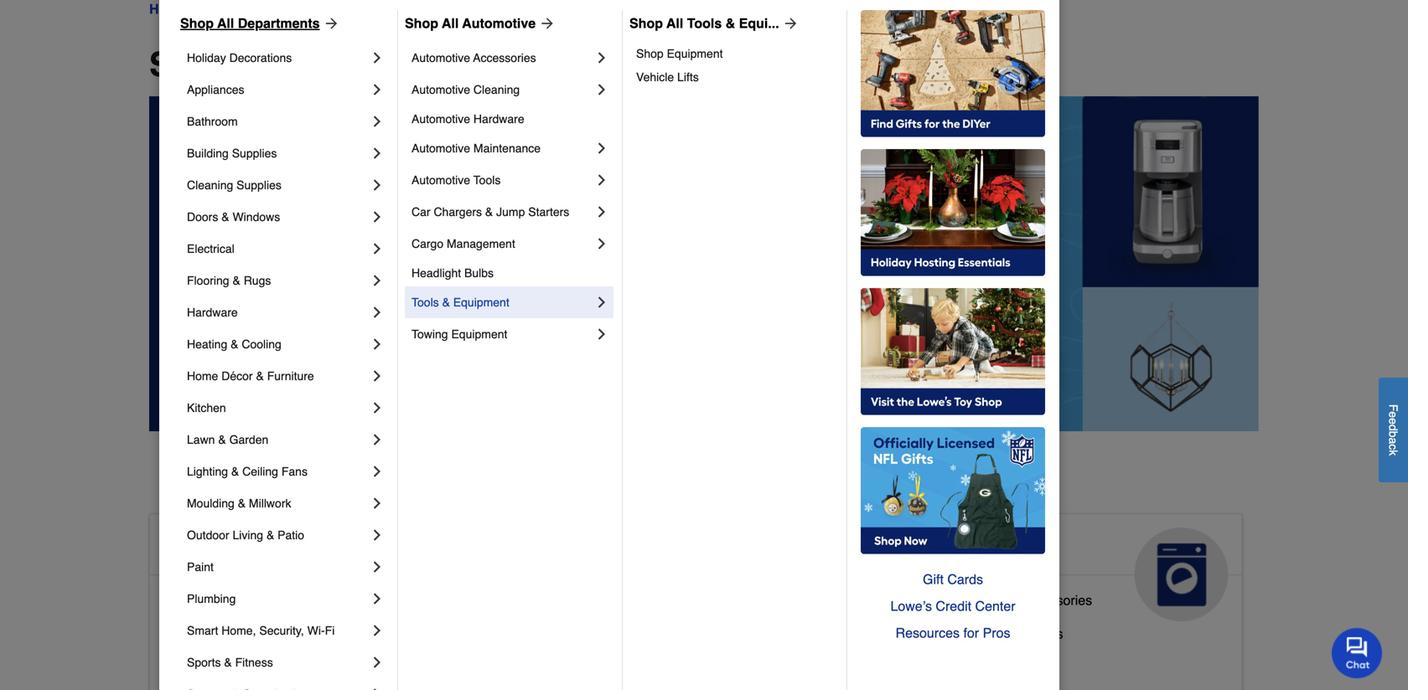 Task type: describe. For each thing, give the bounding box(es) containing it.
entry
[[231, 660, 263, 676]]

beds,
[[561, 653, 595, 669]]

tools inside 'link'
[[412, 296, 439, 309]]

& right lawn
[[218, 433, 226, 447]]

pros
[[983, 626, 1011, 641]]

kitchen
[[187, 402, 226, 415]]

towing
[[412, 328, 448, 341]]

security,
[[259, 625, 304, 638]]

holiday decorations
[[187, 51, 292, 65]]

electrical
[[187, 242, 235, 256]]

shop all automotive
[[405, 16, 536, 31]]

rugs
[[244, 274, 271, 288]]

1 vertical spatial cleaning
[[187, 179, 233, 192]]

beverage & wine chillers
[[911, 627, 1063, 642]]

chillers
[[1019, 627, 1063, 642]]

chevron right image for cargo management
[[594, 236, 610, 252]]

& down accessible bedroom link
[[224, 656, 232, 670]]

chevron right image for lighting & ceiling fans
[[369, 464, 386, 480]]

equi...
[[739, 16, 779, 31]]

equipment inside 'link'
[[453, 296, 510, 309]]

& right décor
[[256, 370, 264, 383]]

holiday decorations link
[[187, 42, 369, 74]]

automotive accessories link
[[412, 42, 594, 74]]

officially licensed n f l gifts. shop now. image
[[861, 428, 1046, 555]]

& left pros
[[972, 627, 981, 642]]

houses,
[[599, 653, 648, 669]]

& left rugs
[[233, 274, 240, 288]]

& right entry
[[266, 660, 275, 676]]

supplies for livestock supplies
[[597, 620, 648, 635]]

chevron right image for electrical
[[369, 241, 386, 257]]

all for tools
[[667, 16, 684, 31]]

all for departments
[[217, 16, 234, 31]]

automotive up automotive accessories link
[[462, 16, 536, 31]]

chevron right image for doors & windows
[[369, 209, 386, 226]]

chevron right image for heating & cooling
[[369, 336, 386, 353]]

accessible for accessible bathroom
[[163, 593, 228, 609]]

heating & cooling link
[[187, 329, 369, 361]]

automotive tools link
[[412, 164, 594, 196]]

automotive maintenance
[[412, 142, 541, 155]]

chevron right image for towing equipment
[[594, 326, 610, 343]]

0 vertical spatial tools
[[687, 16, 722, 31]]

shop all departments
[[180, 16, 320, 31]]

flooring & rugs link
[[187, 265, 369, 297]]

cooling
[[242, 338, 282, 351]]

automotive tools
[[412, 174, 501, 187]]

pet beds, houses, & furniture
[[537, 653, 718, 669]]

heating
[[187, 338, 227, 351]]

chevron right image for moulding & millwork
[[369, 496, 386, 512]]

appliance parts & accessories
[[911, 593, 1093, 609]]

accessible entry & home
[[163, 660, 315, 676]]

tools & equipment
[[412, 296, 510, 309]]

towing equipment link
[[412, 319, 594, 350]]

bathroom link
[[187, 106, 369, 138]]

visit the lowe's toy shop. image
[[861, 288, 1046, 416]]

building
[[187, 147, 229, 160]]

0 vertical spatial accessories
[[473, 51, 536, 65]]

0 vertical spatial appliances
[[187, 83, 244, 96]]

management
[[447, 237, 515, 251]]

& right houses,
[[652, 653, 661, 669]]

automotive cleaning
[[412, 83, 520, 96]]

accessible for accessible entry & home
[[163, 660, 228, 676]]

shop all departments link
[[180, 13, 340, 34]]

0 horizontal spatial hardware
[[187, 306, 238, 319]]

headlight bulbs
[[412, 267, 494, 280]]

resources for pros link
[[861, 620, 1046, 647]]

ceiling
[[242, 465, 278, 479]]

f e e d b a c k button
[[1379, 378, 1409, 483]]

automotive for automotive maintenance
[[412, 142, 470, 155]]

chevron right image for bathroom
[[369, 113, 386, 130]]

chevron right image for automotive maintenance
[[594, 140, 610, 157]]

gift cards
[[923, 572, 983, 588]]

lawn
[[187, 433, 215, 447]]

1 horizontal spatial furniture
[[665, 653, 718, 669]]

outdoor living & patio link
[[187, 520, 369, 552]]

electrical link
[[187, 233, 369, 265]]

0 horizontal spatial furniture
[[267, 370, 314, 383]]

resources for pros
[[896, 626, 1011, 641]]

accessible bedroom
[[163, 627, 286, 642]]

chevron right image for kitchen
[[369, 400, 386, 417]]

shop all automotive link
[[405, 13, 556, 34]]

windows
[[233, 210, 280, 224]]

equipment for shop equipment
[[667, 47, 723, 60]]

accessible for accessible home
[[163, 535, 286, 562]]

automotive accessories
[[412, 51, 536, 65]]

& left jump
[[485, 205, 493, 219]]

home décor & furniture
[[187, 370, 314, 383]]

home link
[[149, 0, 187, 19]]

cards
[[948, 572, 983, 588]]

& left cooling
[[231, 338, 239, 351]]

& inside 'link'
[[442, 296, 450, 309]]

moulding & millwork link
[[187, 488, 369, 520]]

equipment for towing equipment
[[451, 328, 508, 341]]

chevron right image for automotive accessories
[[594, 49, 610, 66]]

paint
[[187, 561, 214, 574]]

all down "shop all departments" "link"
[[242, 45, 284, 84]]

vehicle lifts
[[636, 70, 699, 84]]

arrow right image for shop all tools & equi...
[[779, 15, 800, 32]]

smart
[[187, 625, 218, 638]]

lighting
[[187, 465, 228, 479]]

chevron right image for building supplies
[[369, 145, 386, 162]]

shop for shop all departments
[[149, 45, 233, 84]]

accessible bedroom link
[[163, 623, 286, 656]]

b
[[1387, 431, 1401, 438]]

shop equipment link
[[636, 42, 835, 65]]

sports & fitness
[[187, 656, 273, 670]]

decorations
[[229, 51, 292, 65]]

shop for shop all automotive
[[405, 16, 438, 31]]

chevron right image for paint
[[369, 559, 386, 576]]

chevron right image for smart home, security, wi-fi
[[369, 623, 386, 640]]

automotive for automotive cleaning
[[412, 83, 470, 96]]

credit
[[936, 599, 972, 615]]

wi-
[[307, 625, 325, 638]]

c
[[1387, 444, 1401, 450]]

& left equi...
[[726, 16, 735, 31]]

bulbs
[[465, 267, 494, 280]]

chevron right image for sports & fitness
[[369, 655, 386, 672]]

accessible home image
[[388, 528, 482, 622]]

maintenance
[[474, 142, 541, 155]]

starters
[[528, 205, 570, 219]]

wine
[[984, 627, 1015, 642]]

vehicle lifts link
[[636, 65, 835, 89]]

animal
[[537, 535, 615, 562]]

pet inside animal & pet care
[[645, 535, 682, 562]]

shop equipment
[[636, 47, 723, 60]]

& right parts
[[1008, 593, 1017, 609]]

chat invite button image
[[1332, 628, 1383, 679]]

smart home, security, wi-fi
[[187, 625, 335, 638]]

car chargers & jump starters
[[412, 205, 570, 219]]

& left patio
[[267, 529, 274, 542]]

0 vertical spatial cleaning
[[474, 83, 520, 96]]

find gifts for the diyer. image
[[861, 10, 1046, 138]]

plumbing
[[187, 593, 236, 606]]

cargo
[[412, 237, 444, 251]]

automotive for automotive accessories
[[412, 51, 470, 65]]

paint link
[[187, 552, 369, 584]]

chevron right image for hardware
[[369, 304, 386, 321]]

automotive hardware
[[412, 112, 525, 126]]

accessible entry & home link
[[163, 656, 315, 690]]

lowe's credit center
[[891, 599, 1016, 615]]



Task type: locate. For each thing, give the bounding box(es) containing it.
chevron right image for home décor & furniture
[[369, 368, 386, 385]]

garden
[[229, 433, 269, 447]]

1 vertical spatial pet
[[537, 653, 557, 669]]

shop
[[149, 45, 233, 84], [636, 47, 664, 60]]

& left ceiling
[[231, 465, 239, 479]]

chevron right image for tools & equipment
[[594, 294, 610, 311]]

chevron right image
[[369, 81, 386, 98], [369, 145, 386, 162], [369, 177, 386, 194], [369, 209, 386, 226], [369, 272, 386, 289], [369, 304, 386, 321], [594, 326, 610, 343], [369, 336, 386, 353], [369, 496, 386, 512], [369, 527, 386, 544], [369, 623, 386, 640]]

1 vertical spatial furniture
[[665, 653, 718, 669]]

doors & windows
[[187, 210, 280, 224]]

chevron right image for flooring & rugs
[[369, 272, 386, 289]]

shop all tools & equi... link
[[630, 13, 800, 34]]

automotive hardware link
[[412, 106, 610, 132]]

chevron right image for car chargers & jump starters
[[594, 204, 610, 221]]

2 vertical spatial supplies
[[597, 620, 648, 635]]

cleaning supplies link
[[187, 169, 369, 201]]

supplies for cleaning supplies
[[237, 179, 282, 192]]

accessible bathroom
[[163, 593, 289, 609]]

lighting & ceiling fans link
[[187, 456, 369, 488]]

1 horizontal spatial shop
[[636, 47, 664, 60]]

departments for shop
[[293, 45, 498, 84]]

accessible for accessible bedroom
[[163, 627, 228, 642]]

supplies up houses,
[[597, 620, 648, 635]]

cargo management link
[[412, 228, 594, 260]]

chevron right image for outdoor living & patio
[[369, 527, 386, 544]]

arrow right image for shop all automotive
[[536, 15, 556, 32]]

2 vertical spatial tools
[[412, 296, 439, 309]]

1 horizontal spatial cleaning
[[474, 83, 520, 96]]

cleaning down building
[[187, 179, 233, 192]]

e
[[1387, 412, 1401, 418], [1387, 418, 1401, 425]]

livestock supplies
[[537, 620, 648, 635]]

shop for shop equipment
[[636, 47, 664, 60]]

k
[[1387, 450, 1401, 456]]

equipment
[[667, 47, 723, 60], [453, 296, 510, 309], [451, 328, 508, 341]]

equipment down bulbs
[[453, 296, 510, 309]]

0 horizontal spatial shop
[[149, 45, 233, 84]]

holiday
[[187, 51, 226, 65]]

flooring
[[187, 274, 229, 288]]

1 vertical spatial appliances
[[911, 535, 1036, 562]]

a
[[1387, 438, 1401, 444]]

1 e from the top
[[1387, 412, 1401, 418]]

moulding
[[187, 497, 235, 511]]

appliances link up chillers
[[897, 515, 1242, 622]]

equipment down tools & equipment
[[451, 328, 508, 341]]

0 vertical spatial hardware
[[474, 112, 525, 126]]

arrow right image up shop equipment link at the top
[[779, 15, 800, 32]]

0 horizontal spatial tools
[[412, 296, 439, 309]]

chevron right image for plumbing
[[369, 591, 386, 608]]

1 vertical spatial bathroom
[[231, 593, 289, 609]]

bathroom up smart home, security, wi-fi
[[231, 593, 289, 609]]

lowe's
[[891, 599, 932, 615]]

appliance parts & accessories link
[[911, 589, 1093, 623]]

1 horizontal spatial appliances
[[911, 535, 1036, 562]]

supplies up the 'windows'
[[237, 179, 282, 192]]

accessible bathroom link
[[163, 589, 289, 623]]

2 arrow right image from the left
[[536, 15, 556, 32]]

f
[[1387, 405, 1401, 412]]

supplies for building supplies
[[232, 147, 277, 160]]

all up holiday decorations
[[217, 16, 234, 31]]

2 accessible from the top
[[163, 593, 228, 609]]

sports & fitness link
[[187, 647, 369, 679]]

0 horizontal spatial arrow right image
[[320, 15, 340, 32]]

1 horizontal spatial tools
[[474, 174, 501, 187]]

bathroom up building
[[187, 115, 238, 128]]

1 vertical spatial hardware
[[187, 306, 238, 319]]

all for automotive
[[442, 16, 459, 31]]

arrow right image
[[320, 15, 340, 32], [536, 15, 556, 32], [779, 15, 800, 32]]

e up d
[[1387, 412, 1401, 418]]

automotive up automotive cleaning
[[412, 51, 470, 65]]

2 horizontal spatial tools
[[687, 16, 722, 31]]

automotive up automotive hardware at the left of the page
[[412, 83, 470, 96]]

lowe's credit center link
[[861, 594, 1046, 620]]

décor
[[222, 370, 253, 383]]

lighting & ceiling fans
[[187, 465, 308, 479]]

parts
[[973, 593, 1005, 609]]

tools down headlight
[[412, 296, 439, 309]]

shop for shop all departments
[[180, 16, 214, 31]]

supplies up cleaning supplies
[[232, 147, 277, 160]]

& left 'millwork'
[[238, 497, 246, 511]]

3 shop from the left
[[630, 16, 663, 31]]

accessories up chillers
[[1021, 593, 1093, 609]]

livestock
[[537, 620, 593, 635]]

1 accessible from the top
[[163, 535, 286, 562]]

headlight
[[412, 267, 461, 280]]

accessible
[[163, 535, 286, 562], [163, 593, 228, 609], [163, 627, 228, 642], [163, 660, 228, 676]]

arrow right image up shop all departments
[[320, 15, 340, 32]]

outdoor
[[187, 529, 229, 542]]

resources
[[896, 626, 960, 641]]

cleaning
[[474, 83, 520, 96], [187, 179, 233, 192]]

furniture up kitchen link
[[267, 370, 314, 383]]

0 vertical spatial equipment
[[667, 47, 723, 60]]

& inside animal & pet care
[[622, 535, 639, 562]]

0 vertical spatial supplies
[[232, 147, 277, 160]]

enjoy savings year-round. no matter what you're shopping for, find what you need at a great price. image
[[149, 96, 1259, 432]]

tools up car chargers & jump starters on the left top of the page
[[474, 174, 501, 187]]

automotive down automotive cleaning
[[412, 112, 470, 126]]

chevron right image
[[369, 49, 386, 66], [594, 49, 610, 66], [594, 81, 610, 98], [369, 113, 386, 130], [594, 140, 610, 157], [594, 172, 610, 189], [594, 204, 610, 221], [594, 236, 610, 252], [369, 241, 386, 257], [594, 294, 610, 311], [369, 368, 386, 385], [369, 400, 386, 417], [369, 432, 386, 449], [369, 464, 386, 480], [369, 559, 386, 576], [369, 591, 386, 608], [369, 655, 386, 672], [369, 687, 386, 691]]

departments for shop
[[238, 16, 320, 31]]

automotive maintenance link
[[412, 132, 594, 164]]

3 arrow right image from the left
[[779, 15, 800, 32]]

& right the animal
[[622, 535, 639, 562]]

accessories up automotive cleaning link
[[473, 51, 536, 65]]

hardware link
[[187, 297, 369, 329]]

cargo management
[[412, 237, 515, 251]]

smart home, security, wi-fi link
[[187, 615, 369, 647]]

car
[[412, 205, 431, 219]]

1 arrow right image from the left
[[320, 15, 340, 32]]

2 vertical spatial equipment
[[451, 328, 508, 341]]

lawn & garden link
[[187, 424, 369, 456]]

for
[[964, 626, 979, 641]]

shop up holiday
[[180, 16, 214, 31]]

departments inside "link"
[[238, 16, 320, 31]]

automotive
[[462, 16, 536, 31], [412, 51, 470, 65], [412, 83, 470, 96], [412, 112, 470, 126], [412, 142, 470, 155], [412, 174, 470, 187]]

animal & pet care image
[[761, 528, 855, 622]]

home
[[149, 1, 187, 17], [187, 370, 218, 383], [293, 535, 358, 562], [279, 660, 315, 676]]

accessible home
[[163, 535, 358, 562]]

0 horizontal spatial appliances link
[[187, 74, 369, 106]]

1 shop from the left
[[180, 16, 214, 31]]

appliances down holiday
[[187, 83, 244, 96]]

0 horizontal spatial appliances
[[187, 83, 244, 96]]

chevron right image for appliances
[[369, 81, 386, 98]]

headlight bulbs link
[[412, 260, 610, 287]]

appliances
[[187, 83, 244, 96], [911, 535, 1036, 562]]

chevron right image for automotive cleaning
[[594, 81, 610, 98]]

2 e from the top
[[1387, 418, 1401, 425]]

hardware down automotive cleaning link
[[474, 112, 525, 126]]

chevron right image for automotive tools
[[594, 172, 610, 189]]

jump
[[496, 205, 525, 219]]

sports
[[187, 656, 221, 670]]

0 horizontal spatial cleaning
[[187, 179, 233, 192]]

e up b
[[1387, 418, 1401, 425]]

arrow right image inside "shop all departments" "link"
[[320, 15, 340, 32]]

chevron right image for cleaning supplies
[[369, 177, 386, 194]]

appliances up cards
[[911, 535, 1036, 562]]

& right doors
[[222, 210, 229, 224]]

heating & cooling
[[187, 338, 282, 351]]

shop for shop all tools & equi...
[[630, 16, 663, 31]]

1 horizontal spatial accessories
[[1021, 593, 1093, 609]]

moulding & millwork
[[187, 497, 291, 511]]

shop up vehicle
[[636, 47, 664, 60]]

1 vertical spatial supplies
[[237, 179, 282, 192]]

furniture right houses,
[[665, 653, 718, 669]]

shop
[[180, 16, 214, 31], [405, 16, 438, 31], [630, 16, 663, 31]]

gift cards link
[[861, 567, 1046, 594]]

cleaning down automotive accessories link
[[474, 83, 520, 96]]

1 horizontal spatial hardware
[[474, 112, 525, 126]]

2 horizontal spatial shop
[[630, 16, 663, 31]]

0 vertical spatial furniture
[[267, 370, 314, 383]]

shop down the 'home' link
[[149, 45, 233, 84]]

appliances image
[[1135, 528, 1229, 622]]

all up shop equipment
[[667, 16, 684, 31]]

doors & windows link
[[187, 201, 369, 233]]

1 horizontal spatial appliances link
[[897, 515, 1242, 622]]

chargers
[[434, 205, 482, 219]]

1 horizontal spatial arrow right image
[[536, 15, 556, 32]]

shop up automotive accessories
[[405, 16, 438, 31]]

arrow right image up automotive accessories link
[[536, 15, 556, 32]]

0 vertical spatial pet
[[645, 535, 682, 562]]

3 accessible from the top
[[163, 627, 228, 642]]

1 vertical spatial appliances link
[[897, 515, 1242, 622]]

0 horizontal spatial shop
[[180, 16, 214, 31]]

1 vertical spatial equipment
[[453, 296, 510, 309]]

0 horizontal spatial pet
[[537, 653, 557, 669]]

1 vertical spatial accessories
[[1021, 593, 1093, 609]]

tools & equipment link
[[412, 287, 594, 319]]

arrow right image inside shop all tools & equi... link
[[779, 15, 800, 32]]

arrow right image for shop all departments
[[320, 15, 340, 32]]

automotive for automotive hardware
[[412, 112, 470, 126]]

0 horizontal spatial accessories
[[473, 51, 536, 65]]

departments
[[201, 1, 278, 17], [238, 16, 320, 31], [293, 45, 498, 84]]

equipment up lifts
[[667, 47, 723, 60]]

patio
[[278, 529, 304, 542]]

hardware down "flooring"
[[187, 306, 238, 319]]

chevron right image for lawn & garden
[[369, 432, 386, 449]]

holiday hosting essentials. image
[[861, 149, 1046, 277]]

vehicle
[[636, 70, 674, 84]]

automotive up chargers in the top of the page
[[412, 174, 470, 187]]

plumbing link
[[187, 584, 369, 615]]

cleaning supplies
[[187, 179, 282, 192]]

automotive up automotive tools
[[412, 142, 470, 155]]

millwork
[[249, 497, 291, 511]]

arrow right image inside shop all automotive link
[[536, 15, 556, 32]]

pet
[[645, 535, 682, 562], [537, 653, 557, 669]]

shop up shop equipment
[[630, 16, 663, 31]]

tools up shop equipment
[[687, 16, 722, 31]]

chevron right image for holiday decorations
[[369, 49, 386, 66]]

1 horizontal spatial pet
[[645, 535, 682, 562]]

all inside "link"
[[217, 16, 234, 31]]

supplies
[[232, 147, 277, 160], [237, 179, 282, 192], [597, 620, 648, 635]]

& down headlight bulbs
[[442, 296, 450, 309]]

0 vertical spatial appliances link
[[187, 74, 369, 106]]

shop all departments
[[149, 45, 498, 84]]

appliances link down decorations
[[187, 74, 369, 106]]

4 accessible from the top
[[163, 660, 228, 676]]

accessories
[[473, 51, 536, 65], [1021, 593, 1093, 609]]

automotive for automotive tools
[[412, 174, 470, 187]]

building supplies
[[187, 147, 277, 160]]

2 shop from the left
[[405, 16, 438, 31]]

towing equipment
[[412, 328, 508, 341]]

2 horizontal spatial arrow right image
[[779, 15, 800, 32]]

shop inside "link"
[[180, 16, 214, 31]]

fitness
[[235, 656, 273, 670]]

home,
[[222, 625, 256, 638]]

1 vertical spatial tools
[[474, 174, 501, 187]]

1 horizontal spatial shop
[[405, 16, 438, 31]]

animal & pet care
[[537, 535, 682, 589]]

all up automotive accessories
[[442, 16, 459, 31]]

0 vertical spatial bathroom
[[187, 115, 238, 128]]

home décor & furniture link
[[187, 361, 369, 392]]

bathroom
[[187, 115, 238, 128], [231, 593, 289, 609]]

&
[[726, 16, 735, 31], [485, 205, 493, 219], [222, 210, 229, 224], [233, 274, 240, 288], [442, 296, 450, 309], [231, 338, 239, 351], [256, 370, 264, 383], [218, 433, 226, 447], [231, 465, 239, 479], [238, 497, 246, 511], [267, 529, 274, 542], [622, 535, 639, 562], [1008, 593, 1017, 609], [972, 627, 981, 642], [652, 653, 661, 669], [224, 656, 232, 670], [266, 660, 275, 676]]



Task type: vqa. For each thing, say whether or not it's contained in the screenshot.
"Search Query" text field
no



